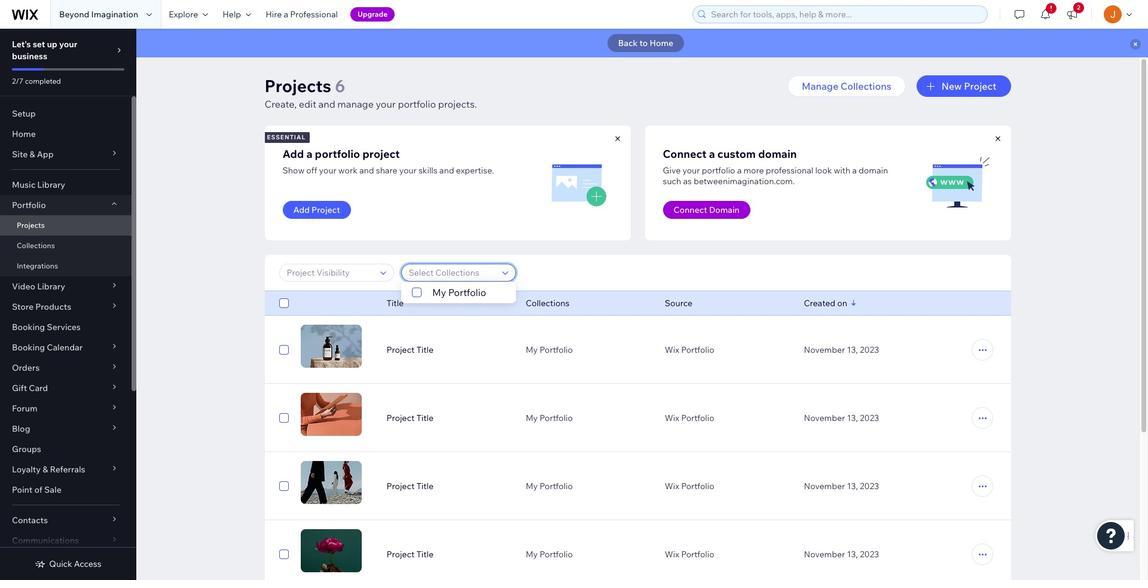 Task type: locate. For each thing, give the bounding box(es) containing it.
add for project
[[293, 205, 310, 215]]

created on button
[[804, 298, 848, 309]]

hire
[[266, 9, 282, 20]]

site & app button
[[0, 144, 132, 164]]

give
[[663, 165, 681, 176]]

1 horizontal spatial home
[[650, 38, 674, 48]]

home
[[650, 38, 674, 48], [12, 129, 36, 139]]

0 vertical spatial &
[[30, 149, 35, 160]]

domain up professional
[[758, 147, 797, 161]]

portfolio button
[[0, 195, 132, 215]]

0 vertical spatial booking
[[12, 322, 45, 333]]

& for loyalty
[[43, 464, 48, 475]]

with
[[834, 165, 851, 176]]

library up portfolio dropdown button
[[37, 179, 65, 190]]

connect up give
[[663, 147, 707, 161]]

domain
[[709, 205, 740, 215]]

booking calendar button
[[0, 337, 132, 358]]

connect down as
[[674, 205, 708, 215]]

2 vertical spatial portfolio
[[702, 165, 735, 176]]

services
[[47, 322, 81, 333]]

more
[[744, 165, 764, 176]]

add inside the add a portfolio project show off your work and share your skills and expertise.
[[283, 147, 304, 161]]

2 project title image from the top
[[301, 393, 362, 436]]

4 13, from the top
[[847, 549, 858, 560]]

and right the "work"
[[359, 165, 374, 176]]

1 horizontal spatial portfolio
[[398, 98, 436, 110]]

projects down portfolio dropdown button
[[17, 221, 45, 230]]

connect inside the connect a custom domain give your portfolio a more professional look with a domain such as betweenimagination.com.
[[663, 147, 707, 161]]

add a portfolio project show off your work and share your skills and expertise.
[[283, 147, 494, 176]]

booking inside booking services link
[[12, 322, 45, 333]]

booking services link
[[0, 317, 132, 337]]

3 13, from the top
[[847, 481, 858, 492]]

a inside hire a professional link
[[284, 9, 288, 20]]

portfolio up the "work"
[[315, 147, 360, 161]]

1 november 13, 2023 from the top
[[804, 345, 879, 355]]

project inside new project button
[[964, 80, 997, 92]]

0 horizontal spatial home
[[12, 129, 36, 139]]

2 horizontal spatial collections
[[841, 80, 892, 92]]

domain
[[758, 147, 797, 161], [859, 165, 888, 176]]

skills
[[419, 165, 438, 176]]

13, for first project title image from the top of the page
[[847, 345, 858, 355]]

projects
[[265, 75, 331, 96], [17, 221, 45, 230]]

loyalty & referrals
[[12, 464, 85, 475]]

manage
[[802, 80, 839, 92]]

gift card
[[12, 383, 48, 394]]

0 horizontal spatial projects
[[17, 221, 45, 230]]

None checkbox
[[279, 411, 289, 425], [279, 479, 289, 493], [279, 547, 289, 562], [279, 411, 289, 425], [279, 479, 289, 493], [279, 547, 289, 562]]

connect inside connect domain "button"
[[674, 205, 708, 215]]

domain right the with at the top of page
[[859, 165, 888, 176]]

2 horizontal spatial and
[[440, 165, 454, 176]]

project title image
[[301, 325, 362, 368], [301, 393, 362, 436], [301, 461, 362, 504], [301, 529, 362, 572]]

projects up edit
[[265, 75, 331, 96]]

forum
[[12, 403, 37, 414]]

2 vertical spatial collections
[[526, 298, 570, 309]]

my
[[432, 287, 446, 298], [526, 345, 538, 355], [526, 413, 538, 424], [526, 481, 538, 492], [526, 549, 538, 560]]

1 vertical spatial portfolio
[[315, 147, 360, 161]]

professional
[[290, 9, 338, 20]]

home down setup
[[12, 129, 36, 139]]

booking inside booking calendar dropdown button
[[12, 342, 45, 353]]

2 library from the top
[[37, 281, 65, 292]]

project title
[[387, 345, 434, 355], [387, 413, 434, 424], [387, 481, 434, 492], [387, 549, 434, 560]]

explore
[[169, 9, 198, 20]]

2023
[[860, 345, 879, 355], [860, 413, 879, 424], [860, 481, 879, 492], [860, 549, 879, 560]]

connect for domain
[[674, 205, 708, 215]]

1 vertical spatial connect
[[674, 205, 708, 215]]

4 project title image from the top
[[301, 529, 362, 572]]

0 horizontal spatial portfolio
[[315, 147, 360, 161]]

1 vertical spatial &
[[43, 464, 48, 475]]

1 horizontal spatial collections
[[526, 298, 570, 309]]

and right edit
[[319, 98, 335, 110]]

portfolio inside projects 6 create, edit and manage your portfolio projects.
[[398, 98, 436, 110]]

and
[[319, 98, 335, 110], [359, 165, 374, 176], [440, 165, 454, 176]]

1 booking from the top
[[12, 322, 45, 333]]

portfolio left the projects.
[[398, 98, 436, 110]]

and right skills
[[440, 165, 454, 176]]

and inside projects 6 create, edit and manage your portfolio projects.
[[319, 98, 335, 110]]

0 vertical spatial domain
[[758, 147, 797, 161]]

1 13, from the top
[[847, 345, 858, 355]]

1 horizontal spatial &
[[43, 464, 48, 475]]

projects inside projects 6 create, edit and manage your portfolio projects.
[[265, 75, 331, 96]]

project
[[964, 80, 997, 92], [312, 205, 340, 215], [387, 345, 415, 355], [387, 413, 415, 424], [387, 481, 415, 492], [387, 549, 415, 560]]

your left skills
[[399, 165, 417, 176]]

sale
[[44, 485, 61, 495]]

site & app
[[12, 149, 54, 160]]

2 november 13, 2023 from the top
[[804, 413, 879, 424]]

1 vertical spatial collections
[[17, 241, 55, 250]]

0 vertical spatial library
[[37, 179, 65, 190]]

created
[[804, 298, 836, 309]]

1 project title from the top
[[387, 345, 434, 355]]

add
[[283, 147, 304, 161], [293, 205, 310, 215]]

video library button
[[0, 276, 132, 297]]

new project
[[942, 80, 997, 92]]

calendar
[[47, 342, 83, 353]]

booking services
[[12, 322, 81, 333]]

home inside button
[[650, 38, 674, 48]]

orders button
[[0, 358, 132, 378]]

sidebar element
[[0, 29, 136, 580]]

0 horizontal spatial &
[[30, 149, 35, 160]]

3 project title from the top
[[387, 481, 434, 492]]

your right the off
[[319, 165, 337, 176]]

november
[[804, 345, 845, 355], [804, 413, 845, 424], [804, 481, 845, 492], [804, 549, 845, 560]]

1 vertical spatial add
[[293, 205, 310, 215]]

2 horizontal spatial portfolio
[[702, 165, 735, 176]]

my inside "checkbox"
[[432, 287, 446, 298]]

1 vertical spatial projects
[[17, 221, 45, 230]]

wix portfolio
[[665, 345, 715, 355], [665, 413, 715, 424], [665, 481, 715, 492], [665, 549, 715, 560]]

wix
[[665, 345, 680, 355], [665, 413, 680, 424], [665, 481, 680, 492], [665, 549, 680, 560]]

a left "custom"
[[709, 147, 715, 161]]

1 horizontal spatial projects
[[265, 75, 331, 96]]

work
[[338, 165, 358, 176]]

music library link
[[0, 175, 132, 195]]

connect a custom domain give your portfolio a more professional look with a domain such as betweenimagination.com.
[[663, 147, 888, 187]]

library up products
[[37, 281, 65, 292]]

0 vertical spatial home
[[650, 38, 674, 48]]

back to home button
[[608, 34, 684, 52]]

0 vertical spatial add
[[283, 147, 304, 161]]

your right manage
[[376, 98, 396, 110]]

your right give
[[683, 165, 700, 176]]

0 horizontal spatial collections
[[17, 241, 55, 250]]

list
[[263, 126, 1011, 240]]

0 vertical spatial portfolio
[[398, 98, 436, 110]]

0 vertical spatial projects
[[265, 75, 331, 96]]

show
[[283, 165, 305, 176]]

add up show on the left of page
[[283, 147, 304, 161]]

1 vertical spatial domain
[[859, 165, 888, 176]]

Search for tools, apps, help & more... field
[[708, 6, 984, 23]]

My Portfolio checkbox
[[401, 282, 516, 303]]

2 wix from the top
[[665, 413, 680, 424]]

None checkbox
[[279, 296, 289, 310], [279, 343, 289, 357], [279, 296, 289, 310], [279, 343, 289, 357]]

created on
[[804, 298, 848, 309]]

your inside let's set up your business
[[59, 39, 77, 50]]

point
[[12, 485, 32, 495]]

professional
[[766, 165, 814, 176]]

add inside button
[[293, 205, 310, 215]]

3 wix portfolio from the top
[[665, 481, 715, 492]]

communications
[[12, 535, 79, 546]]

Project Visibility field
[[283, 264, 377, 281]]

0 vertical spatial collections
[[841, 80, 892, 92]]

add down show on the left of page
[[293, 205, 310, 215]]

& right "site" on the left top
[[30, 149, 35, 160]]

0 vertical spatial connect
[[663, 147, 707, 161]]

a inside the add a portfolio project show off your work and share your skills and expertise.
[[307, 147, 313, 161]]

a up the off
[[307, 147, 313, 161]]

& inside the loyalty & referrals "dropdown button"
[[43, 464, 48, 475]]

blog
[[12, 424, 30, 434]]

connect
[[663, 147, 707, 161], [674, 205, 708, 215]]

portfolio inside dropdown button
[[12, 200, 46, 211]]

november 13, 2023
[[804, 345, 879, 355], [804, 413, 879, 424], [804, 481, 879, 492], [804, 549, 879, 560]]

0 horizontal spatial and
[[319, 98, 335, 110]]

point of sale link
[[0, 480, 132, 500]]

& for site
[[30, 149, 35, 160]]

booking up orders
[[12, 342, 45, 353]]

1 library from the top
[[37, 179, 65, 190]]

3 wix from the top
[[665, 481, 680, 492]]

& inside the site & app popup button
[[30, 149, 35, 160]]

business
[[12, 51, 47, 62]]

1 wix portfolio from the top
[[665, 345, 715, 355]]

4 project title from the top
[[387, 549, 434, 560]]

booking for booking calendar
[[12, 342, 45, 353]]

your
[[59, 39, 77, 50], [376, 98, 396, 110], [319, 165, 337, 176], [399, 165, 417, 176], [683, 165, 700, 176]]

booking down store
[[12, 322, 45, 333]]

collections link
[[0, 236, 132, 256]]

1 vertical spatial library
[[37, 281, 65, 292]]

source
[[665, 298, 693, 309]]

2 wix portfolio from the top
[[665, 413, 715, 424]]

collections
[[841, 80, 892, 92], [17, 241, 55, 250], [526, 298, 570, 309]]

&
[[30, 149, 35, 160], [43, 464, 48, 475]]

projects for projects 6 create, edit and manage your portfolio projects.
[[265, 75, 331, 96]]

video library
[[12, 281, 65, 292]]

portfolio down "custom"
[[702, 165, 735, 176]]

portfolio inside "checkbox"
[[448, 287, 486, 298]]

2 booking from the top
[[12, 342, 45, 353]]

loyalty
[[12, 464, 41, 475]]

1 vertical spatial booking
[[12, 342, 45, 353]]

library inside popup button
[[37, 281, 65, 292]]

projects inside projects link
[[17, 221, 45, 230]]

2 13, from the top
[[847, 413, 858, 424]]

home right to
[[650, 38, 674, 48]]

back
[[618, 38, 638, 48]]

booking for booking services
[[12, 322, 45, 333]]

1 vertical spatial home
[[12, 129, 36, 139]]

look
[[816, 165, 832, 176]]

your right up on the top left of the page
[[59, 39, 77, 50]]

13,
[[847, 345, 858, 355], [847, 413, 858, 424], [847, 481, 858, 492], [847, 549, 858, 560]]

4 november 13, 2023 from the top
[[804, 549, 879, 560]]

expertise.
[[456, 165, 494, 176]]

& right loyalty
[[43, 464, 48, 475]]

your inside projects 6 create, edit and manage your portfolio projects.
[[376, 98, 396, 110]]

2 november from the top
[[804, 413, 845, 424]]

portfolio inside the connect a custom domain give your portfolio a more professional look with a domain such as betweenimagination.com.
[[702, 165, 735, 176]]

a right "hire"
[[284, 9, 288, 20]]

my portfolio
[[432, 287, 486, 298], [526, 345, 573, 355], [526, 413, 573, 424], [526, 481, 573, 492], [526, 549, 573, 560]]

hire a professional link
[[259, 0, 345, 29]]

3 november 13, 2023 from the top
[[804, 481, 879, 492]]



Task type: vqa. For each thing, say whether or not it's contained in the screenshot.
the top Field
no



Task type: describe. For each thing, give the bounding box(es) containing it.
a for professional
[[284, 9, 288, 20]]

help
[[223, 9, 241, 20]]

1 wix from the top
[[665, 345, 680, 355]]

access
[[74, 559, 101, 569]]

help button
[[216, 0, 259, 29]]

gift card button
[[0, 378, 132, 398]]

quick
[[49, 559, 72, 569]]

0 horizontal spatial domain
[[758, 147, 797, 161]]

a for custom
[[709, 147, 715, 161]]

app
[[37, 149, 54, 160]]

point of sale
[[12, 485, 61, 495]]

store products
[[12, 301, 71, 312]]

on
[[838, 298, 848, 309]]

4 wix from the top
[[665, 549, 680, 560]]

home inside 'sidebar' element
[[12, 129, 36, 139]]

integrations
[[17, 261, 58, 270]]

referrals
[[50, 464, 85, 475]]

Select Collections field
[[405, 264, 499, 281]]

blog button
[[0, 419, 132, 439]]

site
[[12, 149, 28, 160]]

new
[[942, 80, 962, 92]]

4 wix portfolio from the top
[[665, 549, 715, 560]]

projects link
[[0, 215, 132, 236]]

13, for 3rd project title image from the bottom
[[847, 413, 858, 424]]

setup link
[[0, 103, 132, 124]]

products
[[35, 301, 71, 312]]

connect domain
[[674, 205, 740, 215]]

music library
[[12, 179, 65, 190]]

as
[[683, 176, 692, 187]]

integrations link
[[0, 256, 132, 276]]

3 project title image from the top
[[301, 461, 362, 504]]

project inside add project button
[[312, 205, 340, 215]]

off
[[306, 165, 317, 176]]

quick access
[[49, 559, 101, 569]]

6
[[335, 75, 345, 96]]

card
[[29, 383, 48, 394]]

1 2023 from the top
[[860, 345, 879, 355]]

quick access button
[[35, 559, 101, 569]]

imagination
[[91, 9, 138, 20]]

add project
[[293, 205, 340, 215]]

2 2023 from the top
[[860, 413, 879, 424]]

of
[[34, 485, 42, 495]]

2
[[1077, 4, 1081, 11]]

completed
[[25, 77, 61, 86]]

your inside the connect a custom domain give your portfolio a more professional look with a domain such as betweenimagination.com.
[[683, 165, 700, 176]]

setup
[[12, 108, 36, 119]]

13, for third project title image
[[847, 481, 858, 492]]

new project button
[[917, 75, 1011, 97]]

store products button
[[0, 297, 132, 317]]

loyalty & referrals button
[[0, 459, 132, 480]]

projects 6 create, edit and manage your portfolio projects.
[[265, 75, 477, 110]]

add for a
[[283, 147, 304, 161]]

list containing add a portfolio project
[[263, 126, 1011, 240]]

2 project title from the top
[[387, 413, 434, 424]]

a left "more"
[[737, 165, 742, 176]]

let's
[[12, 39, 31, 50]]

a for portfolio
[[307, 147, 313, 161]]

4 november from the top
[[804, 549, 845, 560]]

2/7
[[12, 77, 23, 86]]

13, for 4th project title image
[[847, 549, 858, 560]]

essential
[[267, 133, 306, 141]]

a right the with at the top of page
[[853, 165, 857, 176]]

such
[[663, 176, 682, 187]]

project
[[363, 147, 400, 161]]

4 2023 from the top
[[860, 549, 879, 560]]

manage collections button
[[788, 75, 906, 97]]

back to home
[[618, 38, 674, 48]]

music
[[12, 179, 35, 190]]

collections inside 'sidebar' element
[[17, 241, 55, 250]]

home link
[[0, 124, 132, 144]]

projects for projects
[[17, 221, 45, 230]]

communications button
[[0, 531, 132, 551]]

library for video library
[[37, 281, 65, 292]]

connect for a
[[663, 147, 707, 161]]

up
[[47, 39, 57, 50]]

connect domain button
[[663, 201, 751, 219]]

2 button
[[1059, 0, 1086, 29]]

manage collections
[[802, 80, 892, 92]]

portfolio inside the add a portfolio project show off your work and share your skills and expertise.
[[315, 147, 360, 161]]

back to home alert
[[136, 29, 1148, 57]]

1 november from the top
[[804, 345, 845, 355]]

my portfolio inside "checkbox"
[[432, 287, 486, 298]]

contacts
[[12, 515, 48, 526]]

share
[[376, 165, 398, 176]]

1 horizontal spatial domain
[[859, 165, 888, 176]]

2/7 completed
[[12, 77, 61, 86]]

beyond imagination
[[59, 9, 138, 20]]

3 2023 from the top
[[860, 481, 879, 492]]

video
[[12, 281, 35, 292]]

1 project title image from the top
[[301, 325, 362, 368]]

to
[[640, 38, 648, 48]]

let's set up your business
[[12, 39, 77, 62]]

contacts button
[[0, 510, 132, 531]]

set
[[33, 39, 45, 50]]

3 november from the top
[[804, 481, 845, 492]]

1 horizontal spatial and
[[359, 165, 374, 176]]

upgrade
[[358, 10, 388, 19]]

beyond
[[59, 9, 89, 20]]

gift
[[12, 383, 27, 394]]

collections inside button
[[841, 80, 892, 92]]

library for music library
[[37, 179, 65, 190]]

edit
[[299, 98, 316, 110]]

manage
[[338, 98, 374, 110]]

add project button
[[283, 201, 351, 219]]

hire a professional
[[266, 9, 338, 20]]

betweenimagination.com.
[[694, 176, 795, 187]]

create,
[[265, 98, 297, 110]]

booking calendar
[[12, 342, 83, 353]]



